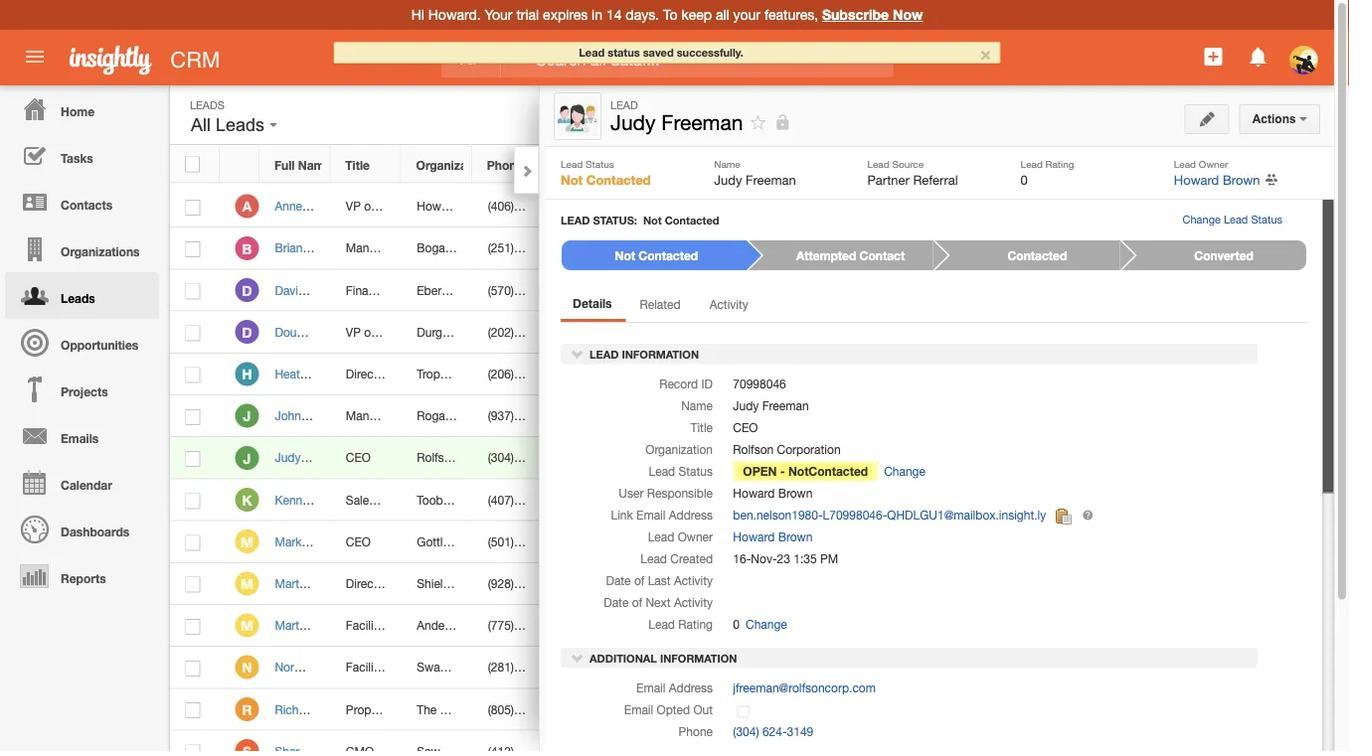 Task type: describe. For each thing, give the bounding box(es) containing it.
judy down 70998046
[[733, 399, 759, 413]]

2 horizontal spatial owner
[[1199, 158, 1228, 170]]

1:35 for (805) 715-0369
[[761, 703, 785, 717]]

lead inside lead source partner referral
[[867, 158, 889, 170]]

bogan-
[[417, 241, 456, 255]]

howard for howard brown link corresponding to n
[[875, 661, 917, 675]]

title inside row
[[345, 158, 370, 172]]

/
[[1089, 234, 1093, 247]]

1 horizontal spatial phone
[[679, 725, 713, 739]]

howard brown for howard brown link for k
[[875, 493, 954, 507]]

open - notcontacted up ben.nelson1980-
[[743, 465, 868, 479]]

swaniawski llc cell
[[401, 647, 505, 689]]

follow image for (251) 735-5824
[[946, 240, 965, 259]]

- for (251) 735-5824
[[681, 241, 686, 255]]

735-
[[517, 241, 542, 255]]

1 vertical spatial title
[[691, 421, 713, 435]]

director for h
[[346, 367, 388, 381]]

2 row from the top
[[170, 731, 1030, 752]]

565468
[[517, 577, 557, 591]]

all link
[[441, 42, 501, 78]]

richard diaz link
[[275, 703, 352, 717]]

1 horizontal spatial rolfson
[[733, 443, 774, 457]]

judy freeman link
[[275, 451, 361, 465]]

anne lynch link
[[275, 199, 347, 213]]

open - notcontacted cell for (206) 645-7995
[[615, 354, 749, 396]]

corporation inside cell
[[461, 451, 524, 465]]

crm
[[170, 47, 220, 72]]

rating for lead rating 0
[[1045, 158, 1074, 170]]

llc inside cell
[[483, 661, 505, 675]]

converted link
[[1122, 241, 1306, 270]]

disqualified for b
[[689, 241, 751, 255]]

16- for (501) 733-1738
[[701, 535, 719, 549]]

mcarroll@gsd.com
[[559, 535, 658, 549]]

id
[[701, 377, 713, 391]]

1 vertical spatial and
[[459, 325, 479, 339]]

manager inside n row
[[386, 661, 434, 675]]

0 vertical spatial activity
[[709, 297, 748, 311]]

16-nov-23 1:35 pm cell for (928) 565468
[[686, 563, 859, 605]]

pm for (304) 624-3149
[[788, 451, 806, 465]]

last
[[648, 574, 671, 588]]

rolfson corporation cell
[[401, 438, 524, 480]]

director cell for m
[[330, 563, 401, 605]]

toob inc cell
[[401, 480, 472, 522]]

pm for (937) 360-8462
[[788, 409, 806, 423]]

16- down the recent
[[1060, 344, 1078, 358]]

(304) 624-3149 for the '(304) 624-3149' cell at the left
[[488, 451, 568, 465]]

1 m row from the top
[[170, 522, 1030, 563]]

contacted up not contacted
[[665, 214, 719, 227]]

closed for r
[[630, 703, 678, 717]]

7995
[[542, 367, 568, 381]]

1 vertical spatial sons
[[482, 325, 509, 339]]

- up ben.nelson1980-
[[780, 465, 785, 479]]

martha bradley
[[275, 577, 356, 591]]

bailey
[[323, 493, 355, 507]]

open - notcontacted cell for (304) 624-3149
[[615, 438, 749, 480]]

vp of sales cell for d
[[330, 312, 407, 354]]

lead source partner referral
[[867, 158, 958, 187]]

of right baker
[[364, 325, 375, 339]]

0 horizontal spatial lead owner
[[648, 531, 713, 544]]

h row
[[170, 354, 1030, 396]]

group
[[456, 367, 490, 381]]

to
[[663, 6, 678, 23]]

follow image for (407) 546-6906
[[946, 492, 965, 510]]

notcontacted for (206) 645-7995
[[674, 367, 749, 381]]

howe-blanda llc cell
[[401, 186, 515, 228]]

durgan
[[417, 325, 455, 339]]

howard brown for howard brown cell
[[875, 325, 954, 339]]

heather
[[275, 367, 317, 381]]

nov- for (281) 863-2433
[[719, 661, 745, 675]]

follow image for (202) 168-3484
[[946, 324, 965, 343]]

diaz
[[319, 703, 342, 717]]

(937)
[[488, 409, 514, 423]]

1:35 for (304) 624-3149
[[761, 451, 785, 465]]

sons inside cell
[[472, 283, 499, 297]]

the
[[417, 703, 437, 717]]

import / export
[[1043, 234, 1141, 247]]

rolfson corporation inside rolfson corporation cell
[[417, 451, 524, 465]]

hi howard. your trial expires in 14 days. to keep all your features, subscribe now
[[411, 6, 923, 23]]

(304) 624-3149 cell
[[472, 438, 568, 480]]

successfully.
[[677, 46, 743, 59]]

open - notcontacted cell for (202) 168-3484
[[615, 312, 749, 354]]

1 vertical spatial date
[[604, 596, 629, 610]]

calendar
[[61, 478, 112, 492]]

0 change
[[733, 618, 787, 632]]

open up ben.nelson1980-
[[743, 465, 777, 479]]

wheeler
[[317, 409, 361, 423]]

pm for (407) 546-6906
[[788, 493, 806, 507]]

converted
[[1194, 249, 1254, 262]]

martha bradley link
[[275, 577, 366, 591]]

the padberg company cell
[[401, 689, 540, 731]]

360-
[[517, 409, 542, 423]]

3 m row from the top
[[170, 605, 1030, 647]]

trophy
[[417, 367, 453, 381]]

mark
[[275, 535, 302, 549]]

2 d row from the top
[[170, 312, 1030, 354]]

manager inside b row
[[346, 241, 393, 255]]

pm for (206) 645-7995
[[788, 367, 806, 381]]

(304) 624-3149 for (304) 624-3149 link on the bottom
[[733, 725, 814, 739]]

manager down shields
[[386, 619, 434, 633]]

nov- for (202) 168-3484
[[719, 325, 745, 339]]

0369
[[542, 703, 568, 717]]

status for lead status not contacted
[[586, 158, 614, 170]]

follow image for (570) 412-6279
[[946, 282, 965, 301]]

Search this list... text field
[[667, 99, 891, 129]]

closed - disqualified cell for b
[[615, 228, 751, 270]]

property
[[346, 703, 391, 717]]

1:35 for (202) 168-3484
[[761, 325, 785, 339]]

k row
[[170, 480, 1030, 522]]

organization for organization phone
[[416, 158, 489, 172]]

leads inside button
[[216, 115, 265, 135]]

1 vertical spatial created
[[670, 552, 713, 566]]

23 for (304) 624-3149
[[745, 451, 758, 465]]

16- for (304) 624-3149
[[701, 451, 719, 465]]

brian
[[275, 241, 303, 255]]

nov- for (251) 735-5824
[[719, 241, 745, 255]]

open - notcontacted for (206) 645-7995
[[630, 367, 749, 381]]

- for (206) 645-7995
[[666, 367, 671, 381]]

kbailey@toobinc.com cell
[[544, 480, 673, 522]]

645-
[[517, 367, 542, 381]]

168-
[[517, 325, 542, 339]]

16-nov-23 1:35 pm for (251) 735-5824
[[701, 241, 806, 255]]

actions button
[[1239, 104, 1320, 134]]

0 horizontal spatial your
[[485, 6, 513, 23]]

j link for johnny wheeler
[[235, 404, 259, 428]]

rkdiaz@padbergh.com cell
[[544, 689, 678, 731]]

manager inside j row
[[346, 409, 393, 423]]

name judy freeman
[[714, 158, 796, 187]]

related link
[[627, 291, 694, 321]]

chevron right image
[[520, 164, 534, 178]]

a row
[[170, 186, 1030, 228]]

record
[[659, 377, 698, 391]]

- for (805) 715-0369
[[681, 703, 686, 717]]

(304) 624-3149 link
[[733, 725, 814, 739]]

follow image for (928) 565468
[[946, 575, 965, 594]]

howard brown for howard brown link related to j
[[875, 451, 954, 465]]

follow image for (501) 733-1738
[[946, 534, 965, 552]]

contacted down lead status: not contacted
[[639, 249, 698, 262]]

llc inside a row
[[493, 199, 515, 213]]

padberg
[[440, 703, 485, 717]]

follow image for (937) 360-8462
[[946, 408, 965, 427]]

dashboards
[[61, 525, 129, 539]]

1 horizontal spatial rolfson corporation
[[733, 443, 841, 457]]

opportunities link
[[5, 319, 159, 366]]

user
[[619, 487, 644, 501]]

lead inside lead rating 0
[[1021, 158, 1043, 170]]

change lead status
[[1183, 213, 1282, 226]]

auer,
[[456, 241, 483, 255]]

n row
[[170, 647, 1030, 689]]

responsible
[[647, 487, 713, 501]]

shields & gigot
[[417, 577, 499, 591]]

open for (281) 863-2433
[[630, 661, 663, 675]]

1 vertical spatial your
[[1043, 315, 1075, 328]]

16- for (937) 360-8462
[[701, 409, 719, 423]]

norma kennedy
[[275, 661, 361, 675]]

16-nov-23 1:35 pm cell for (805) 715-0369
[[686, 689, 859, 731]]

lead inside lead status not contacted
[[561, 158, 583, 170]]

closed - disqualified cell for a
[[615, 186, 751, 228]]

name for name
[[681, 399, 713, 413]]

ceo cell for m
[[330, 522, 401, 563]]

leads down export
[[1098, 262, 1131, 276]]

richard diaz property manager
[[275, 703, 442, 717]]

information for email address
[[660, 652, 737, 665]]

n
[[242, 660, 252, 676]]

3484
[[542, 325, 568, 339]]

sales manager cell
[[330, 480, 425, 522]]

ben.nelson1980-
[[733, 509, 823, 523]]

opportunities
[[61, 338, 138, 352]]

2 horizontal spatial lead owner
[[1174, 158, 1228, 170]]

of left next
[[632, 596, 642, 610]]

- for (407) 546-6906
[[681, 493, 686, 507]]

contacted link
[[935, 241, 1120, 270]]

23 for (805) 715-0369
[[745, 703, 758, 717]]

16-nov-23 1:35 pm cell for (775) 616-7387
[[686, 605, 859, 647]]

1:35 for (928) 565468
[[761, 577, 785, 591]]

16- for (928) 565468
[[701, 577, 719, 591]]

0 vertical spatial lead created
[[700, 158, 776, 172]]

howard brown link for k
[[875, 493, 954, 507]]

all for all leads
[[191, 115, 211, 135]]

blanda
[[452, 199, 490, 213]]

judy right the lead image on the top left
[[610, 110, 656, 135]]

- for (202) 168-3484
[[666, 325, 671, 339]]

lead image
[[558, 96, 597, 136]]

company
[[489, 703, 540, 717]]

(406) 653-3860 cell
[[472, 186, 568, 228]]

source
[[892, 158, 924, 170]]

of left last
[[634, 574, 645, 588]]

8462
[[542, 409, 568, 423]]

closed for a
[[630, 199, 678, 213]]

status
[[608, 46, 640, 59]]

546-
[[517, 493, 542, 507]]

judy inside j row
[[275, 451, 301, 465]]

rkdiaz@padbergh.com
[[559, 703, 678, 717]]

(281)
[[488, 661, 514, 675]]

2 vertical spatial activity
[[674, 596, 713, 610]]

row containing full name
[[170, 146, 1029, 183]]

2 vertical spatial import
[[1121, 344, 1156, 358]]

m link for martha bradley
[[235, 572, 259, 596]]

manager inside r row
[[395, 703, 442, 717]]

m for mark carroll
[[241, 534, 253, 550]]

brown for howard brown cell
[[920, 325, 954, 339]]

(501)
[[488, 535, 514, 549]]

hi
[[411, 6, 424, 23]]

pm for (202) 168-3484
[[788, 325, 806, 339]]

vp of sales cell for a
[[330, 186, 407, 228]]

freeman down 70998046
[[762, 399, 809, 413]]

howard brown link for a
[[875, 199, 954, 213]]

d for david matthews
[[242, 282, 252, 299]]

1 j row from the top
[[170, 396, 1030, 438]]

director inside finance director cell
[[391, 283, 433, 297]]

open - notcontacted for (501) 733-1738
[[630, 535, 749, 549]]

record id
[[659, 377, 713, 391]]

lead status: not contacted
[[561, 214, 719, 227]]

contacted down import / export
[[1008, 249, 1067, 262]]

m for martha hudson
[[241, 618, 253, 634]]

(206) 645-7995 cell
[[472, 354, 568, 396]]

lead information
[[587, 348, 699, 361]]

16- for (406) 653-3860
[[701, 199, 719, 213]]

bradley
[[316, 577, 356, 591]]

subscribe
[[822, 6, 889, 23]]

(202) 168-3484 cell
[[472, 312, 568, 354]]

closed - disqualified cell for r
[[615, 689, 751, 731]]

lynch
[[306, 199, 337, 213]]

23 for (206) 645-7995
[[745, 367, 758, 381]]

your
[[733, 6, 761, 23]]

16-nov-23 1:35 pm for (805) 715-0369
[[701, 703, 806, 717]]

1 vertical spatial lead created
[[641, 552, 713, 566]]

16-nov-23 1:35 pm for (501) 733-1738
[[701, 535, 806, 549]]

2 address from the top
[[669, 681, 713, 695]]

change record owner image
[[1265, 171, 1278, 189]]

partner
[[867, 172, 909, 187]]

freeman down search all data.... text box
[[661, 110, 743, 135]]

leads up opportunities link
[[61, 291, 95, 305]]

nov- for (304) 624-3149
[[719, 451, 745, 465]]

70998046
[[733, 377, 786, 391]]

now
[[893, 6, 923, 23]]

all
[[716, 6, 729, 23]]

contacted inside lead status not contacted
[[586, 172, 651, 187]]

a
[[242, 198, 252, 215]]

(805) 715-0369 cell
[[472, 689, 568, 731]]

all leads
[[191, 115, 269, 135]]

m link for mark carroll
[[235, 530, 259, 554]]

finance
[[346, 283, 388, 297]]

nov- for (775) 616-7387
[[719, 619, 745, 633]]

1 horizontal spatial not
[[615, 249, 635, 262]]

(406) 653-3860
[[488, 199, 568, 213]]

douglas baker vp of sales durgan and sons
[[275, 325, 509, 339]]

notcontacted for (281) 863-2433
[[674, 661, 749, 675]]

dashboards link
[[5, 506, 159, 553]]

0 vertical spatial judy freeman
[[610, 110, 743, 135]]

recycle bin link
[[1043, 156, 1147, 172]]

lead rating 0
[[1021, 158, 1074, 187]]

record permissions image
[[774, 110, 792, 135]]

1 vertical spatial activity
[[674, 574, 713, 588]]

(928) 565468 cell
[[472, 563, 557, 605]]

Search all data.... text field
[[501, 42, 893, 77]]

manager inside k row
[[378, 493, 425, 507]]

notcontacted for (928) 565468
[[674, 577, 749, 591]]

1:35 for (251) 735-5824
[[761, 241, 785, 255]]

16-nov-23 1:35 pm for (206) 645-7995
[[701, 367, 806, 381]]

bwhite@boganinc.com cell
[[544, 228, 680, 270]]

h
[[242, 366, 252, 383]]



Task type: locate. For each thing, give the bounding box(es) containing it.
(407) 546-6906 cell
[[472, 480, 568, 522]]

freeman down record permissions icon
[[746, 172, 796, 187]]

2 vertical spatial not
[[615, 249, 635, 262]]

bogan-auer, inc. cell
[[401, 228, 506, 270]]

16- for (805) 715-0369
[[701, 703, 719, 717]]

- down record
[[666, 409, 671, 423]]

624- for (304) 624-3149 link on the bottom
[[762, 725, 787, 739]]

0 horizontal spatial corporation
[[461, 451, 524, 465]]

open - notcontacted cell up additional information
[[615, 605, 749, 647]]

anne
[[275, 199, 302, 213]]

trophy group (206) 645-7995
[[417, 367, 568, 381]]

0 vertical spatial email
[[636, 509, 666, 523]]

judy inside name judy freeman
[[714, 172, 742, 187]]

name inside row
[[298, 158, 331, 172]]

1 horizontal spatial owner
[[905, 158, 943, 172]]

1 facility manager cell from the top
[[330, 605, 434, 647]]

activity link
[[697, 291, 761, 321]]

richard
[[275, 703, 316, 717]]

all down crm
[[191, 115, 211, 135]]

(251) 735-5824 cell
[[472, 228, 568, 270]]

715-
[[517, 703, 542, 717]]

1 m from the top
[[241, 534, 253, 550]]

1 j link from the top
[[235, 404, 259, 428]]

m for martha bradley
[[241, 576, 253, 592]]

8 open - notcontacted cell from the top
[[615, 647, 749, 689]]

ebert and sons
[[417, 283, 499, 297]]

1 16-nov-23 1:35 pm cell from the top
[[686, 186, 859, 228]]

2 horizontal spatial not
[[643, 214, 662, 227]]

ben.nelson1980-l70998046-qhdlgu1@mailbox.insight.ly link
[[733, 509, 1046, 523]]

- up user responsible
[[666, 451, 671, 465]]

1 vertical spatial director
[[346, 367, 388, 381]]

3 closed from the top
[[630, 493, 678, 507]]

durgan and sons cell
[[401, 312, 509, 354]]

0 horizontal spatial (304) 624-3149
[[488, 451, 568, 465]]

right click to copy email address image
[[1056, 509, 1072, 525]]

sales for a
[[378, 199, 407, 213]]

shields & gigot cell
[[401, 563, 499, 605]]

16- for (407) 546-6906
[[701, 493, 719, 507]]

b row
[[170, 228, 1030, 270]]

row up a row
[[170, 146, 1029, 183]]

facility inside n row
[[346, 661, 383, 675]]

nov-
[[719, 199, 745, 213], [719, 241, 745, 255], [719, 325, 745, 339], [1078, 344, 1104, 358], [719, 367, 745, 381], [719, 409, 745, 423], [719, 451, 745, 465], [719, 493, 745, 507], [719, 535, 745, 549], [751, 552, 777, 566], [719, 577, 745, 591], [719, 619, 745, 633], [719, 661, 745, 675], [719, 703, 745, 717]]

open down the "lead information"
[[630, 367, 663, 381]]

name inside name judy freeman
[[714, 158, 740, 170]]

0 vertical spatial date
[[606, 574, 631, 588]]

brown inside k row
[[920, 493, 954, 507]]

open - notcontacted cell up opted
[[615, 647, 749, 689]]

open - notcontacted cell up responsible
[[615, 438, 749, 480]]

follow image inside 'm' row
[[946, 575, 965, 594]]

follow image for (304) 624-3149
[[946, 450, 965, 469]]

- up the email address
[[666, 661, 671, 675]]

0 vertical spatial organization
[[416, 158, 489, 172]]

ceo cell
[[330, 438, 401, 480], [330, 522, 401, 563]]

activity right 'related'
[[709, 297, 748, 311]]

1 vertical spatial judy freeman
[[733, 399, 809, 413]]

0 vertical spatial llc
[[493, 199, 515, 213]]

1:35 for (937) 360-8462
[[761, 409, 785, 423]]

inc inside 'm' row
[[471, 619, 488, 633]]

created inside row
[[731, 158, 776, 172]]

(304) inside cell
[[488, 451, 514, 465]]

disqualified inside b row
[[689, 241, 751, 255]]

your
[[485, 6, 513, 23], [1043, 315, 1075, 328]]

0 vertical spatial (304)
[[488, 451, 514, 465]]

4 closed - disqualified cell from the top
[[615, 689, 751, 731]]

23 for (281) 863-2433
[[745, 661, 758, 675]]

1 vertical spatial import
[[1060, 262, 1095, 276]]

of inside a row
[[364, 199, 375, 213]]

chevron down image
[[571, 651, 585, 665]]

16-nov-23 1:35 pm cell for (501) 733-1738
[[686, 522, 859, 563]]

- for (281) 863-2433
[[666, 661, 671, 675]]

23 for (501) 733-1738
[[745, 535, 758, 549]]

howard inside howard brown cell
[[875, 325, 917, 339]]

2 director cell from the top
[[330, 563, 401, 605]]

1 vertical spatial director cell
[[330, 563, 401, 605]]

0 vertical spatial 3149
[[542, 451, 568, 465]]

status
[[586, 158, 614, 170], [1251, 213, 1282, 226], [679, 465, 713, 479]]

9 16-nov-23 1:35 pm cell from the top
[[686, 563, 859, 605]]

2 vp of sales cell from the top
[[330, 312, 407, 354]]

3 follow image from the top
[[946, 492, 965, 510]]

0 horizontal spatial organization
[[416, 158, 489, 172]]

1 closed - disqualified from the top
[[630, 199, 751, 213]]

16- up lead rating
[[701, 577, 719, 591]]

0 horizontal spatial (304)
[[488, 451, 514, 465]]

change link for 0
[[740, 615, 787, 635]]

ceo cell for j
[[330, 438, 401, 480]]

organization phone
[[416, 158, 523, 172]]

ben.nelson1980-l70998046-qhdlgu1@mailbox.insight.ly
[[733, 509, 1046, 523]]

- inside a row
[[681, 199, 686, 213]]

cell
[[544, 186, 615, 228], [544, 270, 615, 312], [615, 270, 686, 312], [686, 270, 859, 312], [859, 270, 931, 312], [980, 270, 1030, 312], [544, 312, 615, 354], [544, 354, 615, 396], [859, 354, 931, 396], [401, 396, 472, 438], [544, 396, 615, 438], [859, 396, 931, 438], [980, 396, 1030, 438], [170, 438, 220, 480], [544, 438, 615, 480], [980, 438, 1030, 480], [401, 522, 472, 563], [859, 522, 931, 563], [980, 522, 1030, 563], [544, 563, 615, 605], [859, 563, 931, 605], [980, 563, 1030, 605], [544, 605, 615, 647], [859, 605, 931, 647], [980, 605, 1030, 647], [544, 647, 615, 689], [859, 689, 931, 731], [980, 689, 1030, 731], [220, 731, 259, 752], [259, 731, 330, 752], [330, 731, 401, 752], [401, 731, 472, 752], [472, 731, 544, 752], [544, 731, 615, 752], [615, 731, 686, 752], [686, 731, 859, 752], [859, 731, 931, 752], [980, 731, 1030, 752]]

brown inside j row
[[920, 451, 954, 465]]

1:35 inside a row
[[761, 199, 785, 213]]

director inside h row
[[346, 367, 388, 381]]

1 j from the top
[[243, 408, 251, 425]]

0 vertical spatial rating
[[1045, 158, 1074, 170]]

howard for b howard brown link
[[875, 241, 917, 255]]

facility manager for m
[[346, 619, 434, 633]]

closed - disqualified cell up not contacted
[[615, 186, 751, 228]]

0 right lead rating
[[733, 618, 740, 632]]

0 horizontal spatial owner
[[678, 531, 713, 544]]

d link for david matthews
[[235, 278, 259, 302]]

contacts link
[[5, 179, 159, 226]]

1 vertical spatial phone
[[679, 725, 713, 739]]

sales up mark carroll ceo
[[346, 493, 375, 507]]

1 horizontal spatial corporation
[[777, 443, 841, 457]]

status up a row
[[586, 158, 614, 170]]

0 vertical spatial inc
[[446, 493, 463, 507]]

1 vp from the top
[[346, 199, 361, 213]]

pm inside b row
[[788, 241, 806, 255]]

facility manager inside n row
[[346, 661, 434, 675]]

and right the ebert
[[449, 283, 469, 297]]

0 vertical spatial j
[[243, 408, 251, 425]]

0 vertical spatial d link
[[235, 278, 259, 302]]

freeman down johnny wheeler link
[[304, 451, 351, 465]]

judy freeman ceo
[[275, 451, 371, 465]]

pm inside r row
[[788, 703, 806, 717]]

2 ceo cell from the top
[[330, 522, 401, 563]]

closed - disqualified for k
[[630, 493, 751, 507]]

2 d link from the top
[[235, 320, 259, 344]]

activity up lead rating
[[674, 596, 713, 610]]

property manager cell
[[330, 689, 442, 731]]

brown for howard brown link related to j
[[920, 451, 954, 465]]

0 horizontal spatial name
[[298, 158, 331, 172]]

created
[[731, 158, 776, 172], [670, 552, 713, 566]]

1 horizontal spatial all
[[461, 52, 476, 68]]

624- down 360-
[[517, 451, 542, 465]]

1 vertical spatial ceo
[[346, 451, 371, 465]]

phone down out
[[679, 725, 713, 739]]

m left martha bradley
[[241, 576, 253, 592]]

0 vertical spatial (304) 624-3149
[[488, 451, 568, 465]]

1 closed - disqualified cell from the top
[[615, 186, 751, 228]]

23 for (937) 360-8462
[[745, 409, 758, 423]]

2 closed - disqualified cell from the top
[[615, 228, 751, 270]]

1 vertical spatial not
[[643, 214, 662, 227]]

j for johnny wheeler
[[243, 408, 251, 425]]

lead owner up partner
[[874, 158, 943, 172]]

1 d link from the top
[[235, 278, 259, 302]]

624- inside cell
[[517, 451, 542, 465]]

m link for martha hudson
[[235, 614, 259, 638]]

open - notcontacted cell
[[615, 312, 749, 354], [615, 354, 749, 396], [615, 396, 749, 438], [615, 438, 749, 480], [615, 522, 749, 563], [615, 563, 749, 605], [615, 605, 749, 647], [615, 647, 749, 689]]

2 m from the top
[[241, 576, 253, 592]]

rating for lead rating
[[678, 618, 713, 632]]

manager up "finance"
[[346, 241, 393, 255]]

0 horizontal spatial rolfson corporation
[[417, 451, 524, 465]]

brown for howard brown link for k
[[920, 493, 954, 507]]

contacted up status:
[[586, 172, 651, 187]]

(304) for the '(304) 624-3149' cell at the left
[[488, 451, 514, 465]]

follow image
[[946, 198, 965, 217], [946, 282, 965, 301], [946, 492, 965, 510], [946, 534, 965, 552], [946, 617, 965, 636]]

16- inside a row
[[701, 199, 719, 213]]

2 vertical spatial m
[[241, 618, 253, 634]]

ceo inside j row
[[346, 451, 371, 465]]

5 follow image from the top
[[946, 617, 965, 636]]

ebert and sons cell
[[401, 270, 499, 312]]

3 disqualified from the top
[[689, 493, 751, 507]]

notcontacted
[[674, 325, 749, 339], [674, 367, 749, 381], [674, 409, 749, 423], [674, 451, 749, 465], [788, 465, 868, 479], [674, 535, 749, 549], [674, 577, 749, 591], [674, 619, 749, 633], [674, 661, 749, 675]]

4 closed - disqualified from the top
[[630, 703, 751, 717]]

additional information
[[587, 652, 737, 665]]

change for change lead status
[[1183, 213, 1221, 226]]

- inside b row
[[681, 241, 686, 255]]

martha for martha hudson
[[275, 619, 312, 633]]

of right lynch
[[364, 199, 375, 213]]

change for change
[[884, 465, 926, 479]]

change up 'converted' link
[[1183, 213, 1221, 226]]

1 open - notcontacted cell from the top
[[615, 312, 749, 354]]

corporation up ben.nelson1980-
[[777, 443, 841, 457]]

4 open - notcontacted cell from the top
[[615, 438, 749, 480]]

open down record
[[630, 409, 663, 423]]

2 d from the top
[[242, 324, 252, 341]]

freeman inside name judy freeman
[[746, 172, 796, 187]]

6 open - notcontacted cell from the top
[[615, 563, 749, 605]]

not inside lead status not contacted
[[561, 172, 583, 187]]

1 vertical spatial (304)
[[733, 725, 759, 739]]

disqualified for a
[[689, 199, 751, 213]]

phone inside row
[[487, 158, 523, 172]]

notcontacted for (937) 360-8462
[[674, 409, 749, 423]]

1 vp of sales cell from the top
[[330, 186, 407, 228]]

0 vertical spatial sons
[[472, 283, 499, 297]]

4 follow image from the top
[[946, 534, 965, 552]]

open up user at the left bottom of the page
[[630, 451, 663, 465]]

0 vertical spatial facility manager
[[346, 619, 434, 633]]

0 horizontal spatial phone
[[487, 158, 523, 172]]

2 m link from the top
[[235, 572, 259, 596]]

23 for (251) 735-5824
[[745, 241, 758, 255]]

0 vertical spatial created
[[731, 158, 776, 172]]

open - notcontacted cell down record
[[615, 396, 749, 438]]

(501) 733-1738 cell
[[472, 522, 568, 563]]

closed - disqualified inside k row
[[630, 493, 751, 507]]

- inside n row
[[666, 661, 671, 675]]

information for record id
[[622, 348, 699, 361]]

m up 'n' link
[[241, 618, 253, 634]]

1 vertical spatial all
[[191, 115, 211, 135]]

1:35 inside r row
[[761, 703, 785, 717]]

1:35 for (406) 653-3860
[[761, 199, 785, 213]]

rating inside lead rating 0
[[1045, 158, 1074, 170]]

16-nov-23 import
[[1057, 344, 1156, 358]]

recent
[[1078, 315, 1123, 328]]

(202) 168-3484
[[488, 325, 568, 339]]

manager right bailey
[[378, 493, 425, 507]]

sales inside k row
[[346, 493, 375, 507]]

opted
[[657, 703, 690, 717]]

16- left 0 change
[[701, 619, 719, 633]]

23 inside a row
[[745, 199, 758, 213]]

leads link
[[5, 272, 159, 319]]

director
[[391, 283, 433, 297], [346, 367, 388, 381], [346, 577, 388, 591]]

0 vertical spatial martha
[[275, 577, 312, 591]]

lead owner down "new"
[[1174, 158, 1228, 170]]

2 vertical spatial director
[[346, 577, 388, 591]]

- up next
[[666, 577, 671, 591]]

3149 inside cell
[[542, 451, 568, 465]]

howard inside b row
[[875, 241, 917, 255]]

open - notcontacted inside h row
[[630, 367, 749, 381]]

director cell
[[330, 354, 401, 396], [330, 563, 401, 605]]

open for (304) 624-3149
[[630, 451, 663, 465]]

1 d row from the top
[[170, 270, 1030, 312]]

2 facility from the top
[[346, 661, 383, 675]]

owner
[[905, 158, 943, 172], [1199, 158, 1228, 170], [678, 531, 713, 544]]

howard brown link for j
[[875, 451, 954, 465]]

closed - disqualified for a
[[630, 199, 751, 213]]

mark carroll link
[[275, 535, 350, 549]]

howard brown link for b
[[875, 241, 954, 255]]

brown inside n row
[[920, 661, 954, 675]]

7 open - notcontacted cell from the top
[[615, 605, 749, 647]]

leads down crm
[[216, 115, 265, 135]]

open - notcontacted cell up last
[[615, 522, 749, 563]]

1738
[[542, 535, 568, 549]]

created up last
[[670, 552, 713, 566]]

facility manager down shields
[[346, 619, 434, 633]]

new lead link
[[1182, 99, 1264, 129]]

0 horizontal spatial 0
[[733, 618, 740, 632]]

1 manager cell from the top
[[330, 228, 401, 270]]

(304) down (937)
[[488, 451, 514, 465]]

3149 down "jfreeman@rolfsoncorp.com" link at the right bottom of page
[[787, 725, 814, 739]]

recycle bin
[[1063, 156, 1137, 169]]

1 horizontal spatial your
[[1043, 315, 1075, 328]]

status down "change record owner" image
[[1251, 213, 1282, 226]]

ceo cell up kenneth bailey sales manager toob inc
[[330, 438, 401, 480]]

16- down ben.nelson1980-
[[733, 552, 751, 566]]

0 vertical spatial import
[[1043, 234, 1086, 247]]

howard brown inside n row
[[875, 661, 954, 675]]

vp of sales cell
[[330, 186, 407, 228], [330, 312, 407, 354]]

pm for (928) 565468
[[788, 577, 806, 591]]

1 vertical spatial d
[[242, 324, 252, 341]]

(281) 863-2433 cell
[[472, 647, 568, 689]]

not for lead status: not contacted
[[643, 214, 662, 227]]

1 vertical spatial 624-
[[762, 725, 787, 739]]

follow image inside n row
[[946, 659, 965, 678]]

pm for (406) 653-3860
[[788, 199, 806, 213]]

address
[[669, 509, 713, 523], [669, 681, 713, 695]]

open - notcontacted for (928) 565468
[[630, 577, 749, 591]]

howard for howard brown link for k
[[875, 493, 917, 507]]

open - notcontacted for (304) 624-3149
[[630, 451, 749, 465]]

freeman inside j row
[[304, 451, 351, 465]]

user responsible
[[619, 487, 713, 501]]

(570) 412-6279 cell
[[472, 270, 568, 312]]

5 16-nov-23 1:35 pm cell from the top
[[686, 396, 859, 438]]

import left /
[[1043, 234, 1086, 247]]

nov- for (406) 653-3860
[[719, 199, 745, 213]]

1:35 for (206) 645-7995
[[761, 367, 785, 381]]

0 horizontal spatial inc
[[446, 493, 463, 507]]

3 closed - disqualified cell from the top
[[615, 480, 751, 522]]

1 disqualified from the top
[[689, 199, 751, 213]]

manager cell for b
[[330, 228, 401, 270]]

3 open - notcontacted cell from the top
[[615, 396, 749, 438]]

facility manager cell for n
[[330, 647, 434, 689]]

0 vertical spatial manager cell
[[330, 228, 401, 270]]

export
[[1096, 234, 1141, 247]]

d
[[242, 282, 252, 299], [242, 324, 252, 341]]

1 horizontal spatial 624-
[[762, 725, 787, 739]]

1 vertical spatial change
[[884, 465, 926, 479]]

0 vertical spatial sales
[[378, 199, 407, 213]]

0 horizontal spatial 3149
[[542, 451, 568, 465]]

open down link email address
[[630, 535, 663, 549]]

11 16-nov-23 1:35 pm cell from the top
[[686, 647, 859, 689]]

1 vertical spatial 0
[[733, 618, 740, 632]]

sales inside a row
[[378, 199, 407, 213]]

0 vertical spatial director
[[391, 283, 433, 297]]

23 for (202) 168-3484
[[745, 325, 758, 339]]

inc left (775) at the left bottom of the page
[[471, 619, 488, 633]]

1 horizontal spatial 3149
[[787, 725, 814, 739]]

nov- inside n row
[[719, 661, 745, 675]]

3149 for (304) 624-3149 link on the bottom
[[787, 725, 814, 739]]

ceo up kenneth bailey sales manager toob inc
[[346, 451, 371, 465]]

rolfson up toob inc cell
[[417, 451, 457, 465]]

2 closed - disqualified from the top
[[630, 241, 751, 255]]

disqualified inside k row
[[689, 493, 751, 507]]

pm for (775) 616-7387
[[788, 619, 806, 633]]

howard.
[[428, 6, 481, 23]]

address up out
[[669, 681, 713, 695]]

follow image
[[749, 113, 768, 132], [946, 240, 965, 259], [946, 324, 965, 343], [946, 366, 965, 385], [946, 408, 965, 427], [946, 450, 965, 469], [946, 575, 965, 594], [946, 659, 965, 678], [946, 701, 965, 720], [946, 743, 965, 752]]

open
[[630, 325, 663, 339], [630, 367, 663, 381], [630, 409, 663, 423], [630, 451, 663, 465], [743, 465, 777, 479], [630, 535, 663, 549], [630, 577, 663, 591], [630, 619, 663, 633], [630, 661, 663, 675]]

12 16-nov-23 1:35 pm cell from the top
[[686, 689, 859, 731]]

1 vertical spatial (304) 624-3149
[[733, 725, 814, 739]]

d down b in the top left of the page
[[242, 282, 252, 299]]

m link left martha bradley
[[235, 572, 259, 596]]

23 inside n row
[[745, 661, 758, 675]]

2 facility manager cell from the top
[[330, 647, 434, 689]]

manager down sanders
[[346, 409, 393, 423]]

6 16-nov-23 1:35 pm cell from the top
[[686, 438, 859, 480]]

finance director cell
[[330, 270, 433, 312]]

open for (501) 733-1738
[[630, 535, 663, 549]]

closed - disqualified inside b row
[[630, 241, 751, 255]]

1 vertical spatial 3149
[[787, 725, 814, 739]]

rolfson
[[733, 443, 774, 457], [417, 451, 457, 465]]

facility manager cell for m
[[330, 605, 434, 647]]

howard inside n row
[[875, 661, 917, 675]]

16-nov-23 1:35 pm for (304) 624-3149
[[701, 451, 806, 465]]

3149 up 6906 in the bottom left of the page
[[542, 451, 568, 465]]

(251)
[[488, 241, 514, 255]]

email
[[636, 509, 666, 523], [636, 681, 666, 695], [624, 703, 653, 717]]

open inside n row
[[630, 661, 663, 675]]

lead status saved successfully.
[[579, 46, 743, 59]]

import down imports
[[1121, 344, 1156, 358]]

ceo for j
[[346, 451, 371, 465]]

5 open - notcontacted cell from the top
[[615, 522, 749, 563]]

pm inside n row
[[788, 661, 806, 675]]

m row
[[170, 522, 1030, 563], [170, 563, 1030, 605], [170, 605, 1030, 647]]

date of last activity date of next activity
[[604, 574, 713, 610]]

director inside 'm' row
[[346, 577, 388, 591]]

rating left bin
[[1045, 158, 1074, 170]]

martha hudson
[[275, 619, 357, 633]]

1 vertical spatial m link
[[235, 572, 259, 596]]

2 j link from the top
[[235, 446, 259, 470]]

row
[[170, 146, 1029, 183], [170, 731, 1030, 752]]

7387
[[542, 619, 568, 633]]

open - notcontacted up next
[[630, 577, 749, 591]]

1 vertical spatial d link
[[235, 320, 259, 344]]

follow image inside a row
[[946, 198, 965, 217]]

information up record
[[622, 348, 699, 361]]

open - notcontacted cell down 'related'
[[615, 312, 749, 354]]

None checkbox
[[185, 156, 200, 172], [185, 200, 200, 216], [185, 242, 200, 258], [185, 284, 200, 300], [185, 409, 200, 425], [185, 493, 200, 509], [185, 535, 200, 551], [185, 577, 200, 593], [185, 661, 200, 677], [185, 745, 200, 752], [185, 156, 200, 172], [185, 200, 200, 216], [185, 242, 200, 258], [185, 284, 200, 300], [185, 409, 200, 425], [185, 493, 200, 509], [185, 535, 200, 551], [185, 577, 200, 593], [185, 661, 200, 677], [185, 745, 200, 752]]

closed - disqualified cell for k
[[615, 480, 751, 522]]

0 horizontal spatial 624-
[[517, 451, 542, 465]]

None checkbox
[[185, 326, 200, 341], [185, 368, 200, 383], [185, 451, 200, 467], [185, 619, 200, 635], [185, 703, 200, 719], [185, 326, 200, 341], [185, 368, 200, 383], [185, 451, 200, 467], [185, 619, 200, 635], [185, 703, 200, 719]]

16-nov-23 1:35 pm cell for (206) 645-7995
[[686, 354, 859, 396]]

closed inside a row
[[630, 199, 678, 213]]

created down record permissions icon
[[731, 158, 776, 172]]

(304) for (304) 624-3149 link on the bottom
[[733, 725, 759, 739]]

2 j row from the top
[[170, 438, 1030, 480]]

1 vertical spatial facility manager
[[346, 661, 434, 675]]

1:35 for (281) 863-2433
[[761, 661, 785, 675]]

16-nov-23 1:35 pm inside n row
[[701, 661, 806, 675]]

brown inside cell
[[920, 325, 954, 339]]

full
[[274, 158, 295, 172]]

closed
[[630, 199, 678, 213], [630, 241, 678, 255], [630, 493, 678, 507], [630, 703, 678, 717]]

j row
[[170, 396, 1030, 438], [170, 438, 1030, 480]]

1 vertical spatial j
[[243, 450, 251, 467]]

2 16-nov-23 1:35 pm cell from the top
[[686, 228, 859, 270]]

- for (501) 733-1738
[[666, 535, 671, 549]]

open - notcontacted down next
[[630, 619, 749, 633]]

disqualified inside r row
[[689, 703, 751, 717]]

vp for d
[[346, 325, 361, 339]]

follow image inside r row
[[946, 701, 965, 720]]

0 vertical spatial not
[[561, 172, 583, 187]]

16- down activity link
[[701, 325, 719, 339]]

- down next
[[666, 619, 671, 633]]

status:
[[593, 214, 637, 227]]

× button
[[980, 41, 992, 65]]

3 m from the top
[[241, 618, 253, 634]]

16-nov-23 1:35 pm cell for (281) 863-2433
[[686, 647, 859, 689]]

6906
[[542, 493, 568, 507]]

7 16-nov-23 1:35 pm cell from the top
[[686, 480, 859, 522]]

all inside button
[[191, 115, 211, 135]]

kbailey@toobinc.com
[[559, 493, 673, 507]]

(775) 616-7387 cell
[[472, 605, 568, 647]]

gigot
[[470, 577, 499, 591]]

lead owner inside row
[[874, 158, 943, 172]]

notifications image
[[1246, 45, 1270, 69]]

nov- inside h row
[[719, 367, 745, 381]]

in
[[592, 6, 602, 23]]

inc.
[[487, 241, 506, 255]]

open - notcontacted down related link on the top of page
[[630, 325, 749, 339]]

23 inside k row
[[745, 493, 758, 507]]

1 vertical spatial m
[[241, 576, 253, 592]]

- inside h row
[[666, 367, 671, 381]]

16- down id
[[701, 409, 719, 423]]

1 facility manager from the top
[[346, 619, 434, 633]]

3 closed - disqualified from the top
[[630, 493, 751, 507]]

1 closed from the top
[[630, 199, 678, 213]]

1:35
[[761, 199, 785, 213], [761, 241, 785, 255], [761, 325, 785, 339], [761, 367, 785, 381], [761, 409, 785, 423], [761, 451, 785, 465], [761, 493, 785, 507], [761, 535, 785, 549], [794, 552, 817, 566], [761, 577, 785, 591], [761, 619, 785, 633], [761, 661, 785, 675], [761, 703, 785, 717]]

a link
[[235, 194, 259, 218]]

2 vp from the top
[[346, 325, 361, 339]]

date down mcarroll@gsd.com
[[606, 574, 631, 588]]

open - notcontacted down the "lead information"
[[630, 367, 749, 381]]

open for (775) 616-7387
[[630, 619, 663, 633]]

qhdlgu1@mailbox.insight.ly
[[887, 509, 1046, 523]]

notcontacted for (501) 733-1738
[[674, 535, 749, 549]]

2 horizontal spatial change
[[1183, 213, 1221, 226]]

related
[[640, 297, 681, 311]]

16- inside k row
[[701, 493, 719, 507]]

16-nov-23 1:35 pm
[[701, 199, 806, 213], [701, 241, 806, 255], [701, 325, 806, 339], [701, 367, 806, 381], [701, 409, 806, 423], [701, 451, 806, 465], [701, 493, 806, 507], [701, 535, 806, 549], [733, 552, 838, 566], [701, 577, 806, 591], [701, 619, 806, 633], [701, 661, 806, 675], [701, 703, 806, 717]]

1 m link from the top
[[235, 530, 259, 554]]

nov- for (501) 733-1738
[[719, 535, 745, 549]]

owner up 'referral'
[[905, 158, 943, 172]]

open for (928) 565468
[[630, 577, 663, 591]]

r row
[[170, 689, 1030, 731]]

facility manager up property manager cell
[[346, 661, 434, 675]]

1:35 inside n row
[[761, 661, 785, 675]]

1 vertical spatial llc
[[483, 661, 505, 675]]

rolfson corporation down (937)
[[417, 451, 524, 465]]

d link
[[235, 278, 259, 302], [235, 320, 259, 344]]

hudson
[[316, 619, 357, 633]]

0 vertical spatial ceo cell
[[330, 438, 401, 480]]

leads up all leads
[[190, 98, 225, 111]]

expires
[[543, 6, 588, 23]]

email up the email opted out
[[636, 681, 666, 695]]

0 horizontal spatial change
[[746, 618, 787, 632]]

16-nov-23 1:35 pm cell for (937) 360-8462
[[686, 396, 859, 438]]

1 vertical spatial information
[[660, 652, 737, 665]]

inc right toob
[[446, 493, 463, 507]]

open down next
[[630, 619, 663, 633]]

open inside h row
[[630, 367, 663, 381]]

16- inside r row
[[701, 703, 719, 717]]

open - notcontacted inside n row
[[630, 661, 749, 675]]

2 disqualified from the top
[[689, 241, 751, 255]]

organization up lead status at the bottom of page
[[646, 443, 713, 457]]

(805) 715-0369 rkdiaz@padbergh.com
[[488, 703, 678, 717]]

manager cell
[[330, 228, 401, 270], [330, 396, 401, 438]]

title right full name
[[345, 158, 370, 172]]

follow image inside k row
[[946, 492, 965, 510]]

2 open - notcontacted cell from the top
[[615, 354, 749, 396]]

show sidebar image
[[1135, 107, 1149, 121]]

0 vertical spatial status
[[586, 158, 614, 170]]

closed inside k row
[[630, 493, 678, 507]]

d row
[[170, 270, 1030, 312], [170, 312, 1030, 354]]

howard inside a row
[[875, 199, 917, 213]]

4 disqualified from the top
[[689, 703, 751, 717]]

navigation containing home
[[0, 85, 159, 599]]

0 vertical spatial row
[[170, 146, 1029, 183]]

disqualified for k
[[689, 493, 751, 507]]

0 inside lead rating 0
[[1021, 172, 1028, 187]]

closed - disqualified for r
[[630, 703, 751, 717]]

1 vertical spatial facility
[[346, 661, 383, 675]]

notcontacted for (775) 616-7387
[[674, 619, 749, 633]]

trophy group cell
[[401, 354, 490, 396]]

m link up 'n' link
[[235, 614, 259, 638]]

finance director
[[346, 283, 433, 297]]

624- down "jfreeman@rolfsoncorp.com" link at the right bottom of page
[[762, 725, 787, 739]]

closed - disqualified cell
[[615, 186, 751, 228], [615, 228, 751, 270], [615, 480, 751, 522], [615, 689, 751, 731]]

16-nov-23 1:35 pm inside b row
[[701, 241, 806, 255]]

anne lynch vp of sales howe-blanda llc
[[275, 199, 515, 213]]

brown inside a row
[[920, 199, 954, 213]]

733-
[[517, 535, 542, 549]]

open - notcontacted
[[630, 325, 749, 339], [630, 367, 749, 381], [630, 409, 749, 423], [630, 451, 749, 465], [743, 465, 868, 479], [630, 535, 749, 549], [630, 577, 749, 591], [630, 619, 749, 633], [630, 661, 749, 675]]

- down lead status: not contacted
[[681, 241, 686, 255]]

2 j from the top
[[243, 450, 251, 467]]

toob
[[417, 493, 443, 507]]

3860
[[542, 199, 568, 213]]

1:35 inside h row
[[761, 367, 785, 381]]

h link
[[235, 362, 259, 386]]

lead rating
[[649, 618, 713, 632]]

1 ceo cell from the top
[[330, 438, 401, 480]]

10 16-nov-23 1:35 pm cell from the top
[[686, 605, 859, 647]]

(304) 624-3149 down "jfreeman@rolfsoncorp.com" link at the right bottom of page
[[733, 725, 814, 739]]

1 facility from the top
[[346, 619, 383, 633]]

2 vertical spatial change
[[746, 618, 787, 632]]

4 16-nov-23 1:35 pm cell from the top
[[686, 354, 859, 396]]

heather sanders
[[275, 367, 365, 381]]

2 manager cell from the top
[[330, 396, 401, 438]]

and inside cell
[[449, 283, 469, 297]]

sales
[[378, 199, 407, 213], [378, 325, 407, 339], [346, 493, 375, 507]]

row group
[[170, 186, 1030, 752]]

organization
[[416, 158, 489, 172], [646, 443, 713, 457]]

4 closed from the top
[[630, 703, 678, 717]]

n link
[[235, 656, 259, 680]]

facility manager cell
[[330, 605, 434, 647], [330, 647, 434, 689]]

r
[[242, 702, 252, 718]]

bwhite@boganinc.com
[[559, 241, 680, 255]]

1 martha from the top
[[275, 577, 312, 591]]

facility manager for n
[[346, 661, 434, 675]]

facility manager inside 'm' row
[[346, 619, 434, 633]]

status inside lead status not contacted
[[586, 158, 614, 170]]

sales left howe-
[[378, 199, 407, 213]]

chevron down image
[[571, 347, 585, 361]]

0 vertical spatial m link
[[235, 530, 259, 554]]

anderson
[[417, 619, 468, 633]]

- for (928) 565468
[[666, 577, 671, 591]]

(937) 360-8462
[[488, 409, 568, 423]]

notcontacted for (304) 624-3149
[[674, 451, 749, 465]]

0 vertical spatial j link
[[235, 404, 259, 428]]

23 inside r row
[[745, 703, 758, 717]]

import for import / export
[[1043, 234, 1086, 247]]

open - notcontacted for (937) 360-8462
[[630, 409, 749, 423]]

johnny wheeler link
[[275, 409, 371, 423]]

0 vertical spatial your
[[485, 6, 513, 23]]

organization up howe-blanda llc cell
[[416, 158, 489, 172]]

3 m link from the top
[[235, 614, 259, 638]]

0 vertical spatial ceo
[[733, 421, 758, 435]]

navigation
[[0, 85, 159, 599]]

1 d from the top
[[242, 282, 252, 299]]

1:35 inside b row
[[761, 241, 785, 255]]

k link
[[235, 488, 259, 512]]

nov- inside b row
[[719, 241, 745, 255]]

brown inside b row
[[920, 241, 954, 255]]

m left mark
[[241, 534, 253, 550]]

row group containing a
[[170, 186, 1030, 752]]

baker
[[322, 325, 353, 339]]

0 vertical spatial 0
[[1021, 172, 1028, 187]]

howard brown cell
[[859, 312, 954, 354]]

disqualified inside a row
[[689, 199, 751, 213]]

1 vertical spatial inc
[[471, 619, 488, 633]]

(304) 624-3149 inside the '(304) 624-3149' cell
[[488, 451, 568, 465]]

3 16-nov-23 1:35 pm cell from the top
[[686, 312, 859, 354]]

j row up kbailey@toobinc.com
[[170, 438, 1030, 480]]

closed - disqualified inside a row
[[630, 199, 751, 213]]

1 director cell from the top
[[330, 354, 401, 396]]

howard for howard brown link associated with a
[[875, 199, 917, 213]]

howard inside j row
[[875, 451, 917, 465]]

1 horizontal spatial (304) 624-3149
[[733, 725, 814, 739]]

howard brown
[[1174, 172, 1260, 187], [875, 199, 954, 213], [875, 241, 954, 255], [875, 325, 954, 339], [875, 451, 954, 465], [733, 487, 813, 501], [875, 493, 954, 507], [733, 531, 813, 544], [875, 661, 954, 675]]

howard brown inside b row
[[875, 241, 954, 255]]

judy freeman down search all data.... text box
[[610, 110, 743, 135]]

1 vertical spatial sales
[[378, 325, 407, 339]]

2 follow image from the top
[[946, 282, 965, 301]]

1 horizontal spatial created
[[731, 158, 776, 172]]

0 horizontal spatial rating
[[678, 618, 713, 632]]

1 address from the top
[[669, 509, 713, 523]]

1:35 inside k row
[[761, 493, 785, 507]]

23 for (407) 546-6906
[[745, 493, 758, 507]]

martha
[[275, 577, 312, 591], [275, 619, 312, 633]]

email address
[[636, 681, 713, 695]]

1 vertical spatial address
[[669, 681, 713, 695]]

(937) 360-8462 cell
[[472, 396, 568, 438]]

douglas baker link
[[275, 325, 363, 339]]

row down (805) 715-0369 rkdiaz@padbergh.com
[[170, 731, 1030, 752]]

8 16-nov-23 1:35 pm cell from the top
[[686, 522, 859, 563]]

- for (937) 360-8462
[[666, 409, 671, 423]]

16-nov-23 1:35 pm cell
[[686, 186, 859, 228], [686, 228, 859, 270], [686, 312, 859, 354], [686, 354, 859, 396], [686, 396, 859, 438], [686, 438, 859, 480], [686, 480, 859, 522], [686, 522, 859, 563], [686, 563, 859, 605], [686, 605, 859, 647], [686, 647, 859, 689], [686, 689, 859, 731]]

shields
[[417, 577, 456, 591]]

6279
[[542, 283, 568, 297]]

rolfson inside cell
[[417, 451, 457, 465]]

inc inside k row
[[446, 493, 463, 507]]

pm inside h row
[[788, 367, 806, 381]]

j link down h at the left
[[235, 404, 259, 428]]

0 horizontal spatial all
[[191, 115, 211, 135]]

name down id
[[681, 399, 713, 413]]

open - notcontacted cell up lead rating
[[615, 563, 749, 605]]

sanders
[[320, 367, 365, 381]]

change link for open - notcontacted
[[878, 462, 926, 482]]

closed - disqualified cell down additional information
[[615, 689, 751, 731]]

2 vertical spatial status
[[679, 465, 713, 479]]

anderson inc cell
[[401, 605, 488, 647]]

2 m row from the top
[[170, 563, 1030, 605]]

0 horizontal spatial not
[[561, 172, 583, 187]]

howard brown link
[[1174, 172, 1260, 187], [875, 199, 954, 213], [875, 241, 954, 255], [875, 451, 954, 465], [875, 493, 954, 507], [733, 531, 813, 544], [875, 661, 954, 675]]

2 martha from the top
[[275, 619, 312, 633]]

mcarroll@gsd.com cell
[[544, 522, 658, 563]]

0 vertical spatial facility
[[346, 619, 383, 633]]

(407) 546-6906 kbailey@toobinc.com
[[488, 493, 673, 507]]

status up responsible
[[679, 465, 713, 479]]

16- inside b row
[[701, 241, 719, 255]]

1 follow image from the top
[[946, 198, 965, 217]]

0 vertical spatial vp of sales cell
[[330, 186, 407, 228]]

brown for howard brown link associated with a
[[920, 199, 954, 213]]

2 facility manager from the top
[[346, 661, 434, 675]]

nov- inside a row
[[719, 199, 745, 213]]

1 row from the top
[[170, 146, 1029, 183]]

1 vertical spatial email
[[636, 681, 666, 695]]

0 vertical spatial information
[[622, 348, 699, 361]]

brian white link
[[275, 241, 346, 255]]

2 closed from the top
[[630, 241, 678, 255]]

notcontacted inside h row
[[674, 367, 749, 381]]

1 vertical spatial status
[[1251, 213, 1282, 226]]



Task type: vqa. For each thing, say whether or not it's contained in the screenshot.
8462
yes



